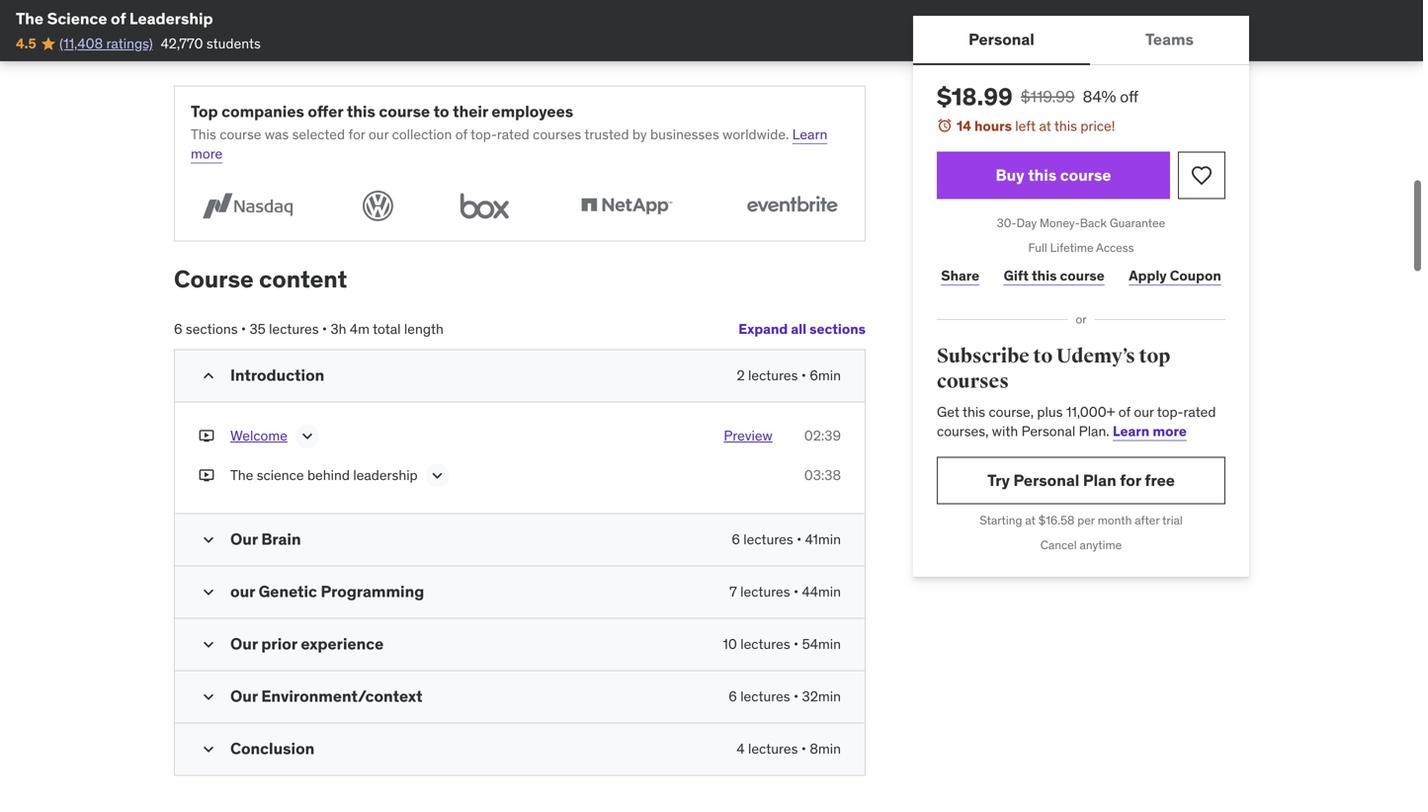 Task type: locate. For each thing, give the bounding box(es) containing it.
0 horizontal spatial top-
[[471, 126, 497, 143]]

businesses
[[651, 126, 720, 143]]

sections inside expand all sections dropdown button
[[810, 320, 866, 338]]

trusted
[[585, 126, 629, 143]]

rated inside 'get this course, plus 11,000+ of our top-rated courses, with personal plan.'
[[1184, 403, 1217, 421]]

the
[[16, 8, 44, 29], [230, 467, 253, 485]]

for down top companies offer this course to their employees
[[349, 126, 365, 143]]

courses down subscribe
[[937, 370, 1009, 394]]

more down this
[[191, 145, 223, 163]]

our left genetic
[[230, 582, 255, 602]]

1 vertical spatial for
[[1121, 471, 1142, 491]]

• for conclusion
[[802, 741, 807, 758]]

our left prior on the left of the page
[[230, 634, 258, 655]]

• left 35
[[241, 321, 246, 338]]

course up the back
[[1061, 165, 1112, 185]]

volkswagen image
[[356, 188, 400, 225]]

learn more link up free in the right bottom of the page
[[1113, 423, 1187, 440]]

41min
[[806, 531, 841, 549]]

42,770 students
[[161, 35, 261, 52]]

learn more
[[191, 126, 828, 163], [1113, 423, 1187, 440]]

1 horizontal spatial 2
[[737, 367, 745, 385]]

learn
[[793, 126, 828, 143], [1113, 423, 1150, 440]]

1 horizontal spatial learn more link
[[1113, 423, 1187, 440]]

02:39
[[805, 427, 841, 445]]

lectures for our genetic programming
[[741, 583, 791, 601]]

personal inside button
[[969, 29, 1035, 49]]

at inside starting at $16.58 per month after trial cancel anytime
[[1026, 513, 1036, 528]]

6 down 10
[[729, 688, 737, 706]]

our down top companies offer this course to their employees
[[369, 126, 389, 143]]

0 vertical spatial learn more
[[191, 126, 828, 163]]

0 horizontal spatial learn more link
[[191, 126, 828, 163]]

• for our genetic programming
[[794, 583, 799, 601]]

alarm image
[[937, 118, 953, 133]]

1 vertical spatial personal
[[1022, 423, 1076, 440]]

by
[[633, 126, 647, 143]]

learn right the 'plan.'
[[1113, 423, 1150, 440]]

0 horizontal spatial of
[[111, 8, 126, 29]]

learn more link for top companies offer this course to their employees
[[191, 126, 828, 163]]

0 vertical spatial more
[[191, 145, 223, 163]]

0 horizontal spatial more
[[191, 145, 223, 163]]

get
[[937, 403, 960, 421]]

our
[[369, 126, 389, 143], [1135, 403, 1155, 421], [230, 582, 255, 602]]

this right gift
[[1032, 267, 1057, 285]]

genetic
[[259, 582, 317, 602]]

lectures
[[269, 321, 319, 338], [749, 367, 798, 385], [744, 531, 794, 549], [741, 583, 791, 601], [741, 636, 791, 654], [741, 688, 791, 706], [749, 741, 798, 758]]

0 horizontal spatial rated
[[497, 126, 530, 143]]

0 horizontal spatial to
[[434, 101, 450, 121]]

1 vertical spatial our
[[230, 634, 258, 655]]

2 right "42,770"
[[210, 28, 219, 48]]

this for get
[[963, 403, 986, 421]]

learn right worldwide.
[[793, 126, 828, 143]]

0 horizontal spatial for
[[349, 126, 365, 143]]

learn more up free in the right bottom of the page
[[1113, 423, 1187, 440]]

top- inside 'get this course, plus 11,000+ of our top-rated courses, with personal plan.'
[[1158, 403, 1184, 421]]

our for our brain
[[230, 530, 258, 550]]

programming
[[321, 582, 424, 602]]

course down companies
[[220, 126, 262, 143]]

lectures right the 4
[[749, 741, 798, 758]]

our for our environment/context
[[230, 687, 258, 707]]

0 vertical spatial learn
[[793, 126, 828, 143]]

lectures down expand
[[749, 367, 798, 385]]

the for the science behind leadership
[[230, 467, 253, 485]]

sections right all
[[810, 320, 866, 338]]

course inside button
[[1061, 165, 1112, 185]]

0 vertical spatial learn more link
[[191, 126, 828, 163]]

1 horizontal spatial at
[[1040, 117, 1052, 135]]

experience
[[301, 634, 384, 655]]

1 horizontal spatial learn more
[[1113, 423, 1187, 440]]

this right the buy
[[1029, 165, 1057, 185]]

2 horizontal spatial our
[[1135, 403, 1155, 421]]

our brain
[[230, 530, 301, 550]]

lectures down 10 lectures • 54min
[[741, 688, 791, 706]]

0 horizontal spatial courses
[[533, 126, 582, 143]]

to left udemy's
[[1034, 345, 1053, 369]]

personal down 'plus'
[[1022, 423, 1076, 440]]

1 vertical spatial learn more link
[[1113, 423, 1187, 440]]

2 down expand
[[737, 367, 745, 385]]

apply coupon button
[[1125, 256, 1226, 296]]

lectures for our prior experience
[[741, 636, 791, 654]]

all
[[791, 320, 807, 338]]

small image for our brain
[[199, 530, 219, 550]]

1 vertical spatial the
[[230, 467, 253, 485]]

sections left 35
[[186, 321, 238, 338]]

0 horizontal spatial learn
[[793, 126, 828, 143]]

3 our from the top
[[230, 687, 258, 707]]

1 sections from the left
[[810, 320, 866, 338]]

small image
[[174, 28, 194, 50], [199, 366, 219, 386], [199, 530, 219, 550], [199, 583, 219, 603], [199, 635, 219, 655], [199, 688, 219, 707], [199, 740, 219, 760]]

0 vertical spatial 2
[[210, 28, 219, 48]]

courses
[[533, 126, 582, 143], [937, 370, 1009, 394]]

03:38
[[805, 467, 841, 485]]

1 horizontal spatial the
[[230, 467, 253, 485]]

6 lectures • 32min
[[729, 688, 841, 706]]

this inside button
[[1029, 165, 1057, 185]]

0 horizontal spatial 2
[[210, 28, 219, 48]]

rated
[[497, 126, 530, 143], [1184, 403, 1217, 421]]

0 vertical spatial our
[[369, 126, 389, 143]]

at left the $16.58
[[1026, 513, 1036, 528]]

was
[[265, 126, 289, 143]]

of down their
[[456, 126, 468, 143]]

1 vertical spatial to
[[1034, 345, 1053, 369]]

udemy's
[[1057, 345, 1136, 369]]

this for buy
[[1029, 165, 1057, 185]]

tab list
[[914, 16, 1250, 65]]

small image for introduction
[[199, 366, 219, 386]]

our up conclusion
[[230, 687, 258, 707]]

1 vertical spatial our
[[1135, 403, 1155, 421]]

small image
[[174, 0, 194, 20]]

$18.99
[[937, 82, 1013, 112]]

top- down top
[[1158, 403, 1184, 421]]

personal
[[969, 29, 1035, 49], [1022, 423, 1076, 440], [1014, 471, 1080, 491]]

2 our from the top
[[230, 634, 258, 655]]

welcome button
[[230, 427, 288, 450]]

• left 41min
[[797, 531, 802, 549]]

course down "lifetime"
[[1061, 267, 1105, 285]]

courses down employees
[[533, 126, 582, 143]]

of up 'ratings)'
[[111, 8, 126, 29]]

top
[[1140, 345, 1171, 369]]

1 horizontal spatial rated
[[1184, 403, 1217, 421]]

1 horizontal spatial of
[[456, 126, 468, 143]]

per
[[1078, 513, 1095, 528]]

small image for our environment/context
[[199, 688, 219, 707]]

2 horizontal spatial of
[[1119, 403, 1131, 421]]

0 horizontal spatial the
[[16, 8, 44, 29]]

personal button
[[914, 16, 1091, 63]]

at
[[1040, 117, 1052, 135], [1026, 513, 1036, 528]]

lectures right 7
[[741, 583, 791, 601]]

learn more down employees
[[191, 126, 828, 163]]

1 horizontal spatial our
[[369, 126, 389, 143]]

for left free in the right bottom of the page
[[1121, 471, 1142, 491]]

0 horizontal spatial our
[[230, 582, 255, 602]]

personal up the $16.58
[[1014, 471, 1080, 491]]

1 vertical spatial courses
[[937, 370, 1009, 394]]

1 our from the top
[[230, 530, 258, 550]]

• for introduction
[[802, 367, 807, 385]]

4 lectures • 8min
[[737, 741, 841, 758]]

2 vertical spatial our
[[230, 687, 258, 707]]

sections
[[810, 320, 866, 338], [186, 321, 238, 338]]

our left the brain
[[230, 530, 258, 550]]

the for the science of leadership
[[16, 8, 44, 29]]

6 up 7
[[732, 531, 741, 549]]

learn more link down employees
[[191, 126, 828, 163]]

2 sections from the left
[[186, 321, 238, 338]]

left
[[1016, 117, 1036, 135]]

course
[[379, 101, 430, 121], [220, 126, 262, 143], [1061, 165, 1112, 185], [1061, 267, 1105, 285]]

7
[[730, 583, 737, 601]]

our right 11,000+
[[1135, 403, 1155, 421]]

buy this course
[[996, 165, 1112, 185]]

1 horizontal spatial sections
[[810, 320, 866, 338]]

try personal plan for free
[[988, 471, 1176, 491]]

• left 44min
[[794, 583, 799, 601]]

• left 8min
[[802, 741, 807, 758]]

off
[[1121, 87, 1139, 107]]

1 vertical spatial rated
[[1184, 403, 1217, 421]]

1 vertical spatial 6
[[732, 531, 741, 549]]

companies
[[222, 101, 304, 121]]

6
[[174, 321, 182, 338], [732, 531, 741, 549], [729, 688, 737, 706]]

8min
[[810, 741, 841, 758]]

buy this course button
[[937, 152, 1171, 199]]

of
[[111, 8, 126, 29], [456, 126, 468, 143], [1119, 403, 1131, 421]]

share
[[942, 267, 980, 285]]

• left "54min"
[[794, 636, 799, 654]]

worldwide.
[[723, 126, 789, 143]]

learn for top companies offer this course to their employees
[[793, 126, 828, 143]]

30-
[[998, 216, 1017, 231]]

84%
[[1083, 87, 1117, 107]]

14
[[957, 117, 972, 135]]

ratings)
[[106, 35, 153, 52]]

10
[[723, 636, 738, 654]]

• for our brain
[[797, 531, 802, 549]]

to left their
[[434, 101, 450, 121]]

employees
[[492, 101, 574, 121]]

1 horizontal spatial courses
[[937, 370, 1009, 394]]

2 vertical spatial of
[[1119, 403, 1131, 421]]

• left 6min
[[802, 367, 807, 385]]

more up free in the right bottom of the page
[[1153, 423, 1187, 440]]

teams
[[1146, 29, 1194, 49]]

prior
[[261, 634, 297, 655]]

course content
[[174, 265, 347, 294]]

wishlist image
[[1191, 164, 1214, 187]]

0 vertical spatial personal
[[969, 29, 1035, 49]]

0 vertical spatial the
[[16, 8, 44, 29]]

0 horizontal spatial learn more
[[191, 126, 828, 163]]

environment/context
[[261, 687, 423, 707]]

lectures for introduction
[[749, 367, 798, 385]]

our environment/context
[[230, 687, 423, 707]]

at right left
[[1040, 117, 1052, 135]]

• left the 32min
[[794, 688, 799, 706]]

0 horizontal spatial at
[[1026, 513, 1036, 528]]

0 vertical spatial for
[[349, 126, 365, 143]]

lectures right 10
[[741, 636, 791, 654]]

starting at $16.58 per month after trial cancel anytime
[[980, 513, 1183, 553]]

1 vertical spatial more
[[1153, 423, 1187, 440]]

of right 11,000+
[[1119, 403, 1131, 421]]

top- down their
[[471, 126, 497, 143]]

0 vertical spatial rated
[[497, 126, 530, 143]]

1 vertical spatial learn
[[1113, 423, 1150, 440]]

buy
[[996, 165, 1025, 185]]

xsmall image
[[199, 427, 215, 446]]

subscribe
[[937, 345, 1030, 369]]

1 vertical spatial learn more
[[1113, 423, 1187, 440]]

1 vertical spatial at
[[1026, 513, 1036, 528]]

1 horizontal spatial learn
[[1113, 423, 1150, 440]]

month
[[1098, 513, 1133, 528]]

box image
[[452, 188, 518, 225]]

top companies offer this course to their employees
[[191, 101, 574, 121]]

the up 4.5
[[16, 8, 44, 29]]

small image for conclusion
[[199, 740, 219, 760]]

2 vertical spatial 6
[[729, 688, 737, 706]]

apply coupon
[[1129, 267, 1222, 285]]

$119.99
[[1021, 87, 1075, 107]]

1 horizontal spatial top-
[[1158, 403, 1184, 421]]

1 horizontal spatial for
[[1121, 471, 1142, 491]]

the right xsmall icon
[[230, 467, 253, 485]]

0 vertical spatial our
[[230, 530, 258, 550]]

this up courses, in the right of the page
[[963, 403, 986, 421]]

1 vertical spatial 2
[[737, 367, 745, 385]]

lectures left 41min
[[744, 531, 794, 549]]

guarantee
[[1110, 216, 1166, 231]]

2
[[210, 28, 219, 48], [737, 367, 745, 385]]

1 vertical spatial top-
[[1158, 403, 1184, 421]]

1 horizontal spatial to
[[1034, 345, 1053, 369]]

0 vertical spatial courses
[[533, 126, 582, 143]]

1 horizontal spatial more
[[1153, 423, 1187, 440]]

• for our prior experience
[[794, 636, 799, 654]]

personal up $18.99
[[969, 29, 1035, 49]]

access
[[1097, 240, 1135, 256]]

brain
[[261, 530, 301, 550]]

this inside 'get this course, plus 11,000+ of our top-rated courses, with personal plan.'
[[963, 403, 986, 421]]

0 horizontal spatial sections
[[186, 321, 238, 338]]

6 down course
[[174, 321, 182, 338]]

lectures for conclusion
[[749, 741, 798, 758]]

this right offer
[[347, 101, 376, 121]]



Task type: describe. For each thing, give the bounding box(es) containing it.
introduction
[[230, 365, 325, 386]]

more for subscribe to udemy's top courses
[[1153, 423, 1187, 440]]

our inside 'get this course, plus 11,000+ of our top-rated courses, with personal plan.'
[[1135, 403, 1155, 421]]

total
[[373, 321, 401, 338]]

lectures right 35
[[269, 321, 319, 338]]

small image for our prior experience
[[199, 635, 219, 655]]

their
[[453, 101, 488, 121]]

54min
[[803, 636, 841, 654]]

1 vertical spatial of
[[456, 126, 468, 143]]

coupon
[[1171, 267, 1222, 285]]

0 vertical spatial top-
[[471, 126, 497, 143]]

price!
[[1081, 117, 1116, 135]]

6 lectures • 41min
[[732, 531, 841, 549]]

plan.
[[1079, 423, 1110, 440]]

our for our prior experience
[[230, 634, 258, 655]]

7 lectures • 44min
[[730, 583, 841, 601]]

behind
[[307, 467, 350, 485]]

courses inside subscribe to udemy's top courses
[[937, 370, 1009, 394]]

students
[[207, 35, 261, 52]]

44min
[[802, 583, 841, 601]]

this for gift
[[1032, 267, 1057, 285]]

30-day money-back guarantee full lifetime access
[[998, 216, 1166, 256]]

after
[[1135, 513, 1160, 528]]

4
[[737, 741, 745, 758]]

• left 3h 4m
[[322, 321, 327, 338]]

6 for our environment/context
[[729, 688, 737, 706]]

leadership
[[353, 467, 418, 485]]

selected
[[292, 126, 345, 143]]

expand all sections
[[739, 320, 866, 338]]

of inside 'get this course, plus 11,000+ of our top-rated courses, with personal plan.'
[[1119, 403, 1131, 421]]

length
[[404, 321, 444, 338]]

6 for our brain
[[732, 531, 741, 549]]

more for top companies offer this course to their employees
[[191, 145, 223, 163]]

welcome
[[230, 427, 288, 445]]

get this course, plus 11,000+ of our top-rated courses, with personal plan.
[[937, 403, 1217, 440]]

to inside subscribe to udemy's top courses
[[1034, 345, 1053, 369]]

10 lectures • 54min
[[723, 636, 841, 654]]

nasdaq image
[[191, 188, 305, 225]]

32min
[[802, 688, 841, 706]]

2 vertical spatial our
[[230, 582, 255, 602]]

eventbrite image
[[736, 188, 849, 225]]

resources
[[325, 28, 395, 48]]

14 hours left at this price!
[[957, 117, 1116, 135]]

share button
[[937, 256, 984, 296]]

lectures for our brain
[[744, 531, 794, 549]]

show lecture description image
[[298, 427, 317, 446]]

lifetime
[[1051, 240, 1094, 256]]

apply
[[1129, 267, 1167, 285]]

show lecture description image
[[428, 466, 448, 486]]

$16.58
[[1039, 513, 1075, 528]]

back
[[1081, 216, 1107, 231]]

small image for our genetic programming
[[199, 583, 219, 603]]

0 vertical spatial at
[[1040, 117, 1052, 135]]

tab list containing personal
[[914, 16, 1250, 65]]

42,770
[[161, 35, 203, 52]]

leadership
[[129, 8, 213, 29]]

11,000+
[[1067, 403, 1116, 421]]

anytime
[[1080, 538, 1123, 553]]

6min
[[810, 367, 841, 385]]

lectures for our environment/context
[[741, 688, 791, 706]]

• for our environment/context
[[794, 688, 799, 706]]

personal inside 'get this course, plus 11,000+ of our top-rated courses, with personal plan.'
[[1022, 423, 1076, 440]]

top
[[191, 101, 218, 121]]

day
[[1017, 216, 1037, 231]]

0 vertical spatial 6
[[174, 321, 182, 338]]

our prior experience
[[230, 634, 384, 655]]

netapp image
[[570, 188, 684, 225]]

hours
[[975, 117, 1012, 135]]

offer
[[308, 101, 343, 121]]

0 vertical spatial to
[[434, 101, 450, 121]]

learn more link for subscribe to udemy's top courses
[[1113, 423, 1187, 440]]

the science behind leadership
[[230, 467, 418, 485]]

science
[[47, 8, 107, 29]]

courses,
[[937, 423, 989, 440]]

3h 4m
[[331, 321, 370, 338]]

0 vertical spatial of
[[111, 8, 126, 29]]

starting
[[980, 513, 1023, 528]]

money-
[[1040, 216, 1081, 231]]

try personal plan for free link
[[937, 457, 1226, 505]]

subscribe to udemy's top courses
[[937, 345, 1171, 394]]

content
[[259, 265, 347, 294]]

learn more for top companies offer this course to their employees
[[191, 126, 828, 163]]

teams button
[[1091, 16, 1250, 63]]

expand all sections button
[[739, 310, 866, 350]]

(11,408 ratings)
[[59, 35, 153, 52]]

try
[[988, 471, 1011, 491]]

full
[[1029, 240, 1048, 256]]

this left price!
[[1055, 117, 1078, 135]]

learn for subscribe to udemy's top courses
[[1113, 423, 1150, 440]]

plan
[[1084, 471, 1117, 491]]

xsmall image
[[199, 466, 215, 486]]

or
[[1076, 312, 1087, 327]]

(11,408
[[59, 35, 103, 52]]

preview
[[724, 427, 773, 445]]

gift this course
[[1004, 267, 1105, 285]]

2 lectures • 6min
[[737, 367, 841, 385]]

2 vertical spatial personal
[[1014, 471, 1080, 491]]

the science of leadership
[[16, 8, 213, 29]]

course,
[[989, 403, 1034, 421]]

downloadable
[[223, 28, 321, 48]]

learn more for subscribe to udemy's top courses
[[1113, 423, 1187, 440]]

course
[[174, 265, 254, 294]]

2 downloadable resources
[[210, 28, 395, 48]]

2 for 2 downloadable resources
[[210, 28, 219, 48]]

course up the collection
[[379, 101, 430, 121]]

gift
[[1004, 267, 1029, 285]]

2 for 2 lectures • 6min
[[737, 367, 745, 385]]



Task type: vqa. For each thing, say whether or not it's contained in the screenshot.
of to the bottom
yes



